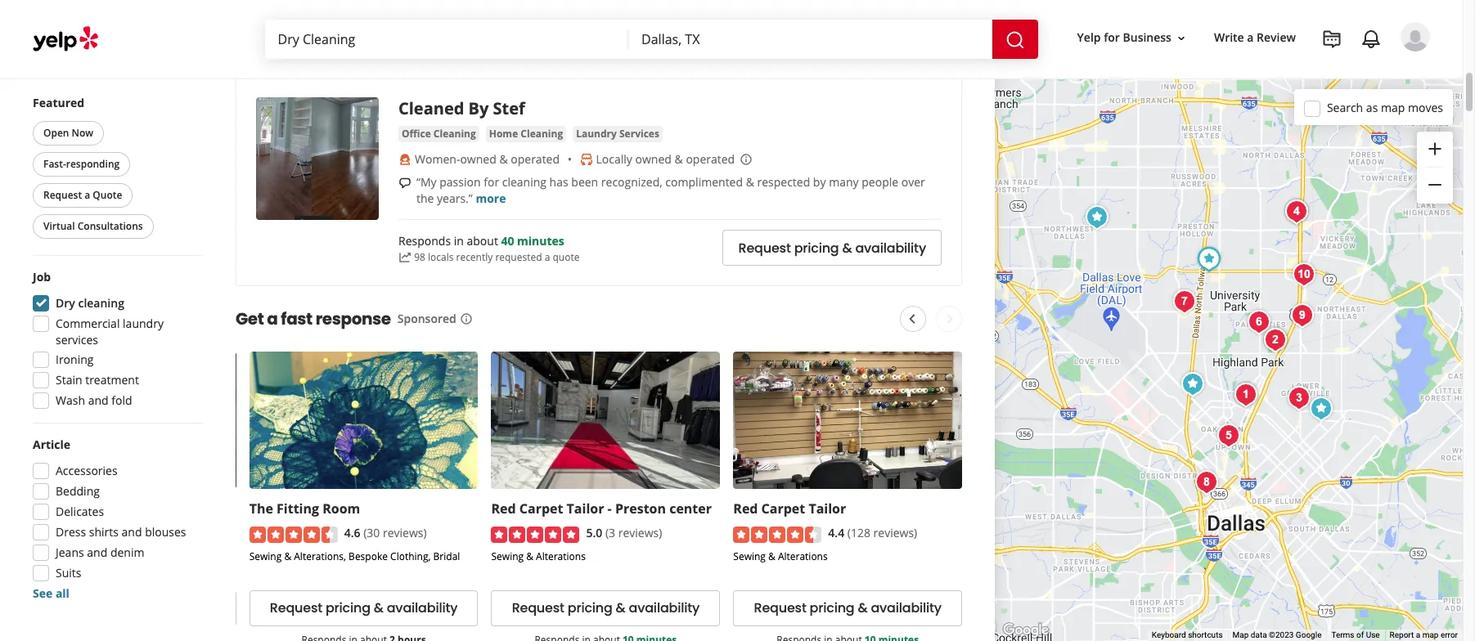 Task type: vqa. For each thing, say whether or not it's contained in the screenshot.
Sushi
no



Task type: describe. For each thing, give the bounding box(es) containing it.
laundry
[[576, 127, 617, 141]]

red for red carpet tailor - preston center
[[491, 500, 516, 518]]

red carpet tailor link
[[734, 500, 846, 518]]

consultations
[[78, 219, 143, 233]]

cleaning inside group
[[78, 295, 124, 311]]

us cleaners image
[[1287, 299, 1319, 332]]

0 horizontal spatial cleaned by stef image
[[256, 98, 379, 220]]

home
[[489, 127, 518, 141]]

owned for women-
[[460, 152, 497, 167]]

16 chevron down v2 image
[[1175, 32, 1188, 45]]

more
[[476, 191, 506, 207]]

5.0
[[586, 526, 603, 541]]

sewing & alterations for red carpet tailor - preston center
[[491, 550, 586, 564]]

4.4 (128 reviews)
[[828, 526, 918, 541]]

jeans
[[56, 545, 84, 561]]

and for denim
[[87, 545, 107, 561]]

yelp for business button
[[1071, 23, 1195, 53]]

all for clear all
[[59, 68, 69, 82]]

alterations for red carpet tailor
[[778, 550, 828, 564]]

(30
[[363, 526, 380, 541]]

been
[[572, 175, 598, 190]]

by
[[469, 98, 489, 120]]

sewing & alterations, bespoke clothing, bridal
[[249, 550, 460, 564]]

a for request a quote
[[85, 188, 90, 202]]

shortcuts
[[1188, 631, 1223, 640]]

& down "5.0 (3 reviews)"
[[616, 599, 626, 618]]

avon cleaners image
[[1243, 306, 1276, 338]]

zoom out image
[[1426, 175, 1445, 195]]

notifications image
[[1362, 29, 1381, 49]]

& down the 4.6 star rating image on the left bottom of page
[[284, 550, 291, 564]]

yelp for business
[[1078, 30, 1172, 45]]

availability for red carpet tailor - preston center
[[629, 599, 700, 618]]

16 trending v2 image
[[399, 251, 412, 264]]

Find text field
[[278, 30, 615, 48]]

laundry
[[123, 316, 164, 331]]

red for red carpet tailor
[[734, 500, 758, 518]]

dry clean super center image
[[1230, 379, 1263, 411]]

cleaning for office cleaning
[[434, 127, 476, 141]]

open
[[43, 126, 69, 140]]

a right request
[[488, 4, 494, 20]]

wash and fold
[[56, 393, 132, 408]]

40
[[501, 233, 514, 249]]

& inside "my passion for cleaning has been recognized, complimented & respected by many people over the years."
[[746, 175, 754, 190]]

article
[[33, 437, 70, 453]]

locally
[[596, 152, 633, 167]]

projects image
[[1323, 29, 1342, 49]]

google image
[[999, 620, 1053, 642]]

for inside "my passion for cleaning has been recognized, complimented & respected by many people over the years."
[[484, 175, 499, 190]]

carpet for red carpet tailor - preston center
[[520, 500, 563, 518]]

room
[[323, 500, 360, 518]]

office cleaning
[[402, 127, 476, 141]]

4.6 star rating image
[[249, 527, 338, 543]]

see all
[[33, 586, 69, 602]]

report
[[1390, 631, 1414, 640]]

fast-
[[43, 157, 66, 171]]

request down respected
[[739, 239, 791, 258]]

5 star rating image
[[491, 527, 580, 543]]

use
[[1366, 631, 1380, 640]]

the fitting room
[[249, 500, 360, 518]]

bespoke
[[349, 550, 388, 564]]

request pricing & availability button for red carpet tailor
[[734, 591, 963, 627]]

stef
[[493, 98, 525, 120]]

operated for women-owned & operated
[[511, 152, 560, 167]]

home cleaning link
[[486, 126, 567, 143]]

mckinney ave cleaners image
[[1213, 419, 1246, 452]]

5.0 (3 reviews)
[[586, 526, 662, 541]]

red carpet tailor - preston center
[[491, 500, 712, 518]]

jeans and denim
[[56, 545, 144, 561]]

request pricing & availability for red carpet tailor - preston center
[[512, 599, 700, 618]]

services
[[620, 127, 660, 141]]

get a fast response
[[236, 308, 391, 331]]

locals
[[428, 250, 454, 264]]

sewing for red carpet tailor - preston center
[[491, 550, 524, 564]]

user actions element
[[1064, 20, 1454, 121]]

map
[[1233, 631, 1249, 640]]

responding
[[66, 157, 120, 171]]

16 info v2 image
[[460, 313, 473, 326]]

the
[[417, 191, 434, 207]]

virtual consultations button
[[33, 214, 154, 239]]

98
[[414, 250, 425, 264]]

laundry services button
[[573, 126, 663, 143]]

stain
[[56, 372, 82, 388]]

many
[[829, 175, 859, 190]]

request pricing & availability for the fitting room
[[270, 599, 458, 618]]

women-owned & operated
[[415, 152, 560, 167]]

request up near text field
[[739, 10, 791, 29]]

suits
[[56, 566, 81, 581]]

(3
[[606, 526, 616, 541]]

in
[[454, 233, 464, 249]]

business
[[1123, 30, 1172, 45]]

none field find
[[278, 30, 615, 48]]

fold
[[112, 393, 132, 408]]

for inside button
[[1104, 30, 1120, 45]]

& up "my passion for cleaning has been recognized, complimented & respected by many people over the years."
[[675, 152, 683, 167]]

"my passion for cleaning has been recognized, complimented & respected by many people over the years."
[[417, 175, 925, 207]]

laundry services
[[576, 127, 660, 141]]

open now button
[[33, 121, 104, 146]]

request
[[444, 4, 485, 20]]

previous image
[[903, 310, 923, 329]]

tailor for red carpet tailor - preston center
[[567, 500, 604, 518]]

search as map moves
[[1327, 99, 1444, 115]]

map for error
[[1423, 631, 1439, 640]]

response
[[316, 308, 391, 331]]

alterations for red carpet tailor - preston center
[[536, 550, 586, 564]]

the fitting room image
[[1177, 368, 1210, 401]]

reviews) for red carpet tailor - preston center
[[619, 526, 662, 541]]

all for see all
[[56, 586, 69, 602]]

1 vertical spatial quote
[[553, 250, 580, 264]]

carpet for red carpet tailor
[[762, 500, 806, 518]]

& down (128
[[858, 599, 868, 618]]

fast-responding
[[43, 157, 120, 171]]

& down bespoke
[[374, 599, 384, 618]]

commercial laundry services
[[56, 316, 164, 348]]

& up near text field
[[843, 10, 852, 29]]

request pricing & availability button for the fitting room
[[249, 591, 478, 627]]

none field near
[[642, 30, 979, 48]]

4.4 star rating image
[[734, 527, 822, 543]]

©2023
[[1269, 631, 1294, 640]]

women-
[[415, 152, 460, 167]]

commercial
[[56, 316, 120, 331]]

report a map error link
[[1390, 631, 1458, 640]]

zoom in image
[[1426, 139, 1445, 159]]

complimented
[[666, 175, 743, 190]]

yelp
[[1078, 30, 1101, 45]]

0 vertical spatial group
[[1418, 132, 1454, 204]]

dry clean supercenter image
[[1288, 258, 1321, 291]]

availability for the fitting room
[[387, 599, 458, 618]]

from
[[532, 4, 558, 20]]

by
[[813, 175, 826, 190]]

cleaned by stef
[[399, 98, 525, 120]]

you can request a quote from this business
[[399, 4, 630, 20]]

about
[[467, 233, 498, 249]]

terms of use
[[1332, 631, 1380, 640]]



Task type: locate. For each thing, give the bounding box(es) containing it.
&
[[843, 10, 852, 29], [500, 152, 508, 167], [675, 152, 683, 167], [746, 175, 754, 190], [843, 239, 852, 258], [284, 550, 291, 564], [526, 550, 534, 564], [769, 550, 776, 564], [374, 599, 384, 618], [616, 599, 626, 618], [858, 599, 868, 618]]

0 horizontal spatial cleaning
[[434, 127, 476, 141]]

business
[[583, 4, 630, 20]]

a for get a fast response
[[267, 308, 278, 331]]

alterations,
[[294, 550, 346, 564]]

cleaning
[[434, 127, 476, 141], [521, 127, 563, 141]]

map left error
[[1423, 631, 1439, 640]]

operated for locally owned & operated
[[686, 152, 735, 167]]

search
[[1327, 99, 1364, 115]]

bedding
[[56, 484, 100, 499]]

accessories
[[56, 463, 118, 479]]

cleaning down cleaned by stef link
[[434, 127, 476, 141]]

2 vertical spatial and
[[87, 545, 107, 561]]

carpet up '5 star rating' image
[[520, 500, 563, 518]]

pricing for red carpet tailor
[[810, 599, 855, 618]]

sewing down '5 star rating' image
[[491, 550, 524, 564]]

cleaning left has at the left
[[502, 175, 547, 190]]

pricing down 5.0
[[568, 599, 613, 618]]

finto bridal cleaners image
[[1081, 201, 1114, 234]]

1 horizontal spatial quote
[[553, 250, 580, 264]]

1 carpet from the left
[[520, 500, 563, 518]]

blouses
[[145, 525, 186, 540]]

4.6 (30 reviews)
[[344, 526, 427, 541]]

0 vertical spatial cleaned by stef image
[[256, 98, 379, 220]]

filter
[[42, 38, 71, 54]]

a right report
[[1416, 631, 1421, 640]]

clear all link
[[33, 68, 69, 82]]

map for moves
[[1381, 99, 1406, 115]]

red carpet tailor - preston center link
[[491, 500, 712, 518]]

"my
[[417, 175, 437, 190]]

0 horizontal spatial red
[[491, 500, 516, 518]]

1 horizontal spatial sewing
[[491, 550, 524, 564]]

shirts
[[89, 525, 119, 540]]

clothing,
[[390, 550, 431, 564]]

more link
[[476, 191, 506, 207]]

group containing job
[[28, 269, 203, 414]]

error
[[1441, 631, 1458, 640]]

1 sewing & alterations from the left
[[491, 550, 586, 564]]

tailor for red carpet tailor
[[809, 500, 846, 518]]

2 owned from the left
[[636, 152, 672, 167]]

owned up the passion
[[460, 152, 497, 167]]

sewing & alterations down 4.4 star rating image
[[734, 550, 828, 564]]

ecocleaners - preston hollow image
[[1281, 195, 1314, 228], [1281, 195, 1314, 228]]

16 speech v2 image
[[399, 177, 412, 190]]

brad k. image
[[1401, 22, 1431, 52]]

& down 4.4 star rating image
[[769, 550, 776, 564]]

select cleaners image
[[1169, 285, 1201, 318]]

quote down minutes
[[553, 250, 580, 264]]

and for fold
[[88, 393, 109, 408]]

2 vertical spatial group
[[28, 437, 203, 602]]

1 horizontal spatial for
[[1104, 30, 1120, 45]]

availability for red carpet tailor
[[871, 599, 942, 618]]

locally owned & operated
[[596, 152, 735, 167]]

owned down services
[[636, 152, 672, 167]]

featured
[[33, 95, 84, 110]]

open now
[[43, 126, 93, 140]]

us cleaners image
[[1283, 382, 1316, 415]]

sewing down 4.4 star rating image
[[734, 550, 766, 564]]

2 alterations from the left
[[778, 550, 828, 564]]

pricing up near text field
[[794, 10, 839, 29]]

1 none field from the left
[[278, 30, 615, 48]]

1 horizontal spatial sewing & alterations
[[734, 550, 828, 564]]

4.6
[[344, 526, 361, 541]]

1 horizontal spatial reviews)
[[619, 526, 662, 541]]

red carpet tailor - preston center image
[[1193, 243, 1226, 275]]

dry clean super center image
[[1230, 379, 1263, 411]]

0 horizontal spatial alterations
[[536, 550, 586, 564]]

you
[[399, 4, 419, 20]]

1 horizontal spatial none field
[[642, 30, 979, 48]]

2 tailor from the left
[[809, 500, 846, 518]]

1 cleaning from the left
[[434, 127, 476, 141]]

0 horizontal spatial owned
[[460, 152, 497, 167]]

all right see
[[56, 586, 69, 602]]

2 horizontal spatial reviews)
[[874, 526, 918, 541]]

see
[[33, 586, 53, 602]]

0 horizontal spatial tailor
[[567, 500, 604, 518]]

availability
[[856, 10, 926, 29], [856, 239, 926, 258], [387, 599, 458, 618], [629, 599, 700, 618], [871, 599, 942, 618]]

request pricing & availability down bespoke
[[270, 599, 458, 618]]

2 operated from the left
[[686, 152, 735, 167]]

1 reviews) from the left
[[383, 526, 427, 541]]

request a quote
[[43, 188, 122, 202]]

office
[[402, 127, 431, 141]]

2 cleaning from the left
[[521, 127, 563, 141]]

j's tailor & cleaners image
[[1191, 466, 1224, 499]]

None field
[[278, 30, 615, 48], [642, 30, 979, 48]]

1 vertical spatial and
[[122, 525, 142, 540]]

1 horizontal spatial red
[[734, 500, 758, 518]]

1 sewing from the left
[[249, 550, 282, 564]]

responds
[[399, 233, 451, 249]]

alterations
[[536, 550, 586, 564], [778, 550, 828, 564]]

requested
[[495, 250, 542, 264]]

None search field
[[265, 20, 1042, 59]]

request pricing & availability
[[739, 10, 926, 29], [739, 239, 926, 258], [270, 599, 458, 618], [512, 599, 700, 618], [754, 599, 942, 618]]

dry
[[56, 295, 75, 311]]

cleaning for home cleaning
[[521, 127, 563, 141]]

1 red from the left
[[491, 500, 516, 518]]

reviews) down preston
[[619, 526, 662, 541]]

and down stain treatment
[[88, 393, 109, 408]]

0 horizontal spatial for
[[484, 175, 499, 190]]

reviews) up clothing, on the left bottom
[[383, 526, 427, 541]]

1
[[33, 38, 39, 54]]

1 filter
[[33, 38, 71, 54]]

0 vertical spatial map
[[1381, 99, 1406, 115]]

0 vertical spatial for
[[1104, 30, 1120, 45]]

& left respected
[[746, 175, 754, 190]]

center
[[670, 500, 712, 518]]

4.4
[[828, 526, 845, 541]]

request pricing & availability down (128
[[754, 599, 942, 618]]

1 operated from the left
[[511, 152, 560, 167]]

1 horizontal spatial tailor
[[809, 500, 846, 518]]

1 horizontal spatial cleaning
[[521, 127, 563, 141]]

1 horizontal spatial cleaned by stef image
[[968, 612, 1001, 642]]

-
[[608, 500, 612, 518]]

keyboard
[[1152, 631, 1186, 640]]

fast
[[281, 308, 312, 331]]

request pricing & availability button for red carpet tailor - preston center
[[491, 591, 720, 627]]

a right write
[[1248, 30, 1254, 45]]

terms
[[1332, 631, 1355, 640]]

1 vertical spatial cleaned by stef image
[[968, 612, 1001, 642]]

0 horizontal spatial operated
[[511, 152, 560, 167]]

operated up complimented
[[686, 152, 735, 167]]

office cleaning link
[[399, 126, 479, 143]]

request down '5 star rating' image
[[512, 599, 565, 618]]

job
[[33, 269, 51, 285]]

all right clear
[[59, 68, 69, 82]]

3 sewing from the left
[[734, 550, 766, 564]]

reviews) for the fitting room
[[383, 526, 427, 541]]

swiss the greener dry cleaners image
[[1260, 324, 1292, 356], [1260, 324, 1292, 356]]

0 horizontal spatial none field
[[278, 30, 615, 48]]

pricing for the fitting room
[[326, 599, 371, 618]]

1 vertical spatial all
[[56, 586, 69, 602]]

request pricing & availability down '(3'
[[512, 599, 700, 618]]

(128
[[848, 526, 871, 541]]

pricing down 'by' at the top of page
[[794, 239, 839, 258]]

treatment
[[85, 372, 139, 388]]

for right yelp
[[1104, 30, 1120, 45]]

0 vertical spatial and
[[88, 393, 109, 408]]

owned for locally
[[636, 152, 672, 167]]

request pricing & availability down many
[[739, 239, 926, 258]]

2 carpet from the left
[[762, 500, 806, 518]]

0 horizontal spatial reviews)
[[383, 526, 427, 541]]

quote left from
[[497, 4, 529, 20]]

cleaning inside "my passion for cleaning has been recognized, complimented & respected by many people over the years."
[[502, 175, 547, 190]]

pricing down sewing & alterations, bespoke clothing, bridal
[[326, 599, 371, 618]]

denim
[[110, 545, 144, 561]]

keyboard shortcuts
[[1152, 631, 1223, 640]]

0 horizontal spatial map
[[1381, 99, 1406, 115]]

red up '5 star rating' image
[[491, 500, 516, 518]]

request down 4.4 star rating image
[[754, 599, 807, 618]]

0 vertical spatial cleaning
[[502, 175, 547, 190]]

red up 4.4 star rating image
[[734, 500, 758, 518]]

tailor left -
[[567, 500, 604, 518]]

1 vertical spatial group
[[28, 269, 203, 414]]

group containing article
[[28, 437, 203, 602]]

2 sewing from the left
[[491, 550, 524, 564]]

owned
[[460, 152, 497, 167], [636, 152, 672, 167]]

group
[[1418, 132, 1454, 204], [28, 269, 203, 414], [28, 437, 203, 602]]

keyboard shortcuts button
[[1152, 630, 1223, 642]]

preston
[[615, 500, 666, 518]]

request up virtual
[[43, 188, 82, 202]]

data
[[1251, 631, 1267, 640]]

home cleaning
[[489, 127, 563, 141]]

sewing down the 4.6 star rating image on the left bottom of page
[[249, 550, 282, 564]]

alterations down 4.4 star rating image
[[778, 550, 828, 564]]

cleaned by stef image inside map region
[[968, 612, 1001, 642]]

sewing & alterations down '5 star rating' image
[[491, 550, 586, 564]]

2 none field from the left
[[642, 30, 979, 48]]

alterations down '5 star rating' image
[[536, 550, 586, 564]]

a left quote
[[85, 188, 90, 202]]

reviews) for red carpet tailor
[[874, 526, 918, 541]]

the
[[249, 500, 273, 518]]

0 vertical spatial all
[[59, 68, 69, 82]]

0 vertical spatial quote
[[497, 4, 529, 20]]

carpet up 4.4 star rating image
[[762, 500, 806, 518]]

& down home
[[500, 152, 508, 167]]

1 horizontal spatial map
[[1423, 631, 1439, 640]]

featured group
[[29, 95, 203, 242]]

0 horizontal spatial cleaning
[[78, 295, 124, 311]]

1 horizontal spatial cleaning
[[502, 175, 547, 190]]

0 horizontal spatial sewing & alterations
[[491, 550, 586, 564]]

sewing for the fitting room
[[249, 550, 282, 564]]

stain treatment
[[56, 372, 139, 388]]

the fitting room link
[[249, 500, 360, 518]]

carpet
[[520, 500, 563, 518], [762, 500, 806, 518]]

reviews) right (128
[[874, 526, 918, 541]]

16 women owned v2 image
[[399, 153, 412, 166]]

request pricing & availability button
[[723, 1, 942, 37], [723, 230, 942, 266], [249, 591, 478, 627], [491, 591, 720, 627], [734, 591, 963, 627]]

operated down home cleaning button
[[511, 152, 560, 167]]

clear
[[33, 68, 56, 82]]

2 red from the left
[[734, 500, 758, 518]]

request inside request a quote button
[[43, 188, 82, 202]]

1 tailor from the left
[[567, 500, 604, 518]]

and down shirts
[[87, 545, 107, 561]]

over
[[902, 175, 925, 190]]

1 horizontal spatial alterations
[[778, 550, 828, 564]]

map right as
[[1381, 99, 1406, 115]]

next image
[[941, 310, 960, 329]]

recently
[[456, 250, 493, 264]]

and
[[88, 393, 109, 408], [122, 525, 142, 540], [87, 545, 107, 561]]

request down alterations,
[[270, 599, 322, 618]]

cleaning up commercial
[[78, 295, 124, 311]]

and up denim
[[122, 525, 142, 540]]

sewing & alterations for red carpet tailor
[[734, 550, 828, 564]]

red carpet tailor
[[734, 500, 846, 518]]

minutes
[[517, 233, 565, 249]]

a inside button
[[85, 188, 90, 202]]

Near text field
[[642, 30, 979, 48]]

as
[[1367, 99, 1378, 115]]

a for report a map error
[[1416, 631, 1421, 640]]

fast-responding button
[[33, 152, 130, 177]]

terms of use link
[[1332, 631, 1380, 640]]

a right get
[[267, 308, 278, 331]]

1 horizontal spatial operated
[[686, 152, 735, 167]]

dry cleaning
[[56, 295, 124, 311]]

tailor up 4.4
[[809, 500, 846, 518]]

map region
[[888, 0, 1476, 642]]

a down minutes
[[545, 250, 550, 264]]

this
[[561, 4, 580, 20]]

get
[[236, 308, 264, 331]]

cleaning right home
[[521, 127, 563, 141]]

cleaned by stef image
[[256, 98, 379, 220], [968, 612, 1001, 642]]

pricing
[[794, 10, 839, 29], [794, 239, 839, 258], [326, 599, 371, 618], [568, 599, 613, 618], [810, 599, 855, 618]]

1 alterations from the left
[[536, 550, 586, 564]]

1 vertical spatial cleaning
[[78, 295, 124, 311]]

map
[[1381, 99, 1406, 115], [1423, 631, 1439, 640]]

search image
[[1005, 30, 1025, 50]]

3 reviews) from the left
[[874, 526, 918, 541]]

red carpet tailor image
[[1305, 392, 1338, 425]]

0 horizontal spatial quote
[[497, 4, 529, 20]]

2 reviews) from the left
[[619, 526, 662, 541]]

pricing down 4.4
[[810, 599, 855, 618]]

laundry services link
[[573, 126, 663, 143]]

1 horizontal spatial carpet
[[762, 500, 806, 518]]

& down '5 star rating' image
[[526, 550, 534, 564]]

request pricing & availability for red carpet tailor
[[754, 599, 942, 618]]

1 owned from the left
[[460, 152, 497, 167]]

0 horizontal spatial carpet
[[520, 500, 563, 518]]

of
[[1357, 631, 1364, 640]]

a
[[488, 4, 494, 20], [1248, 30, 1254, 45], [85, 188, 90, 202], [545, 250, 550, 264], [267, 308, 278, 331], [1416, 631, 1421, 640]]

2 horizontal spatial sewing
[[734, 550, 766, 564]]

2 sewing & alterations from the left
[[734, 550, 828, 564]]

1 vertical spatial map
[[1423, 631, 1439, 640]]

all inside group
[[56, 586, 69, 602]]

cleaned
[[399, 98, 464, 120]]

for up 'more'
[[484, 175, 499, 190]]

0 horizontal spatial sewing
[[249, 550, 282, 564]]

dress shirts and blouses
[[56, 525, 186, 540]]

a for write a review
[[1248, 30, 1254, 45]]

1 vertical spatial for
[[484, 175, 499, 190]]

1 horizontal spatial owned
[[636, 152, 672, 167]]

cleaning
[[502, 175, 547, 190], [78, 295, 124, 311]]

request pricing & availability up near text field
[[739, 10, 926, 29]]

16 locally owned v2 image
[[580, 153, 593, 166]]

info icon image
[[740, 153, 753, 166], [740, 153, 753, 166]]

sewing for red carpet tailor
[[734, 550, 766, 564]]

& down many
[[843, 239, 852, 258]]

pricing for red carpet tailor - preston center
[[568, 599, 613, 618]]



